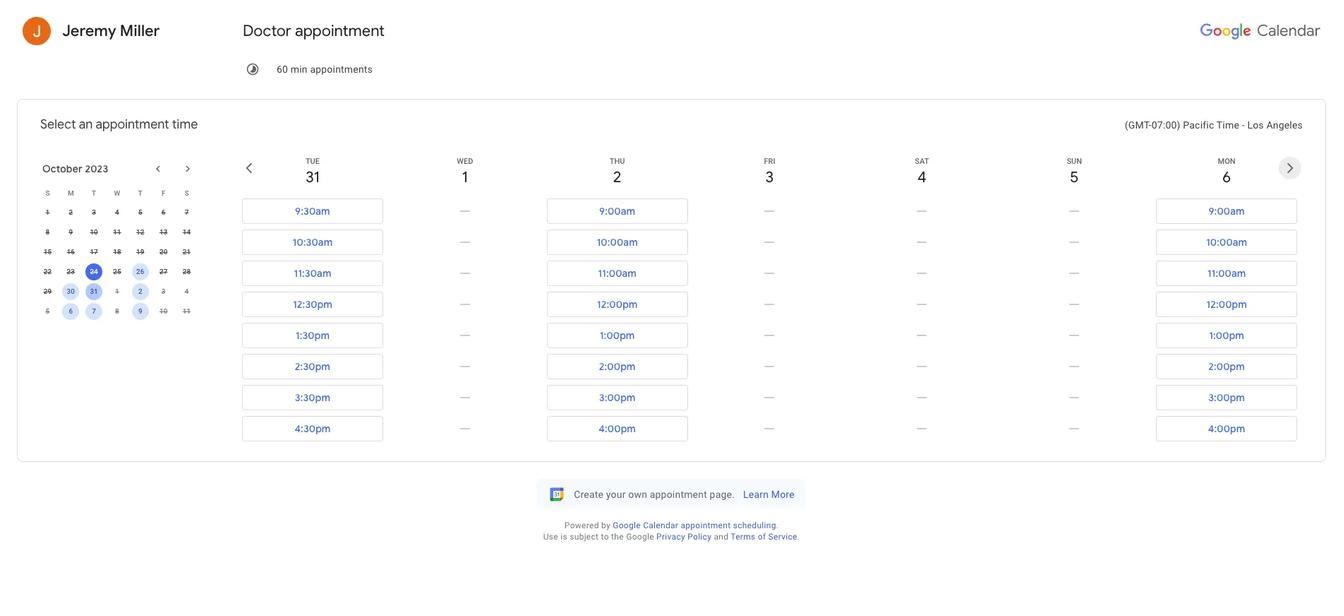 Task type: describe. For each thing, give the bounding box(es) containing it.
9 for november 9 element
[[138, 307, 142, 315]]

1 vertical spatial 5 cell
[[36, 302, 59, 321]]

31 element
[[86, 283, 102, 300]]

14 cell
[[175, 222, 198, 242]]

terms of service link
[[731, 532, 798, 542]]

google logo image
[[1198, 20, 1321, 42]]

to
[[601, 532, 609, 542]]

12:30pm
[[293, 298, 333, 311]]

5 inside sun 5
[[1071, 167, 1079, 187]]

3:00pm inside thursday, november 2, 2023 list
[[599, 391, 636, 404]]

wed 1
[[457, 157, 473, 187]]

2:00pm list item for 6
[[1151, 351, 1304, 382]]

3:00pm button for 2
[[547, 385, 688, 410]]

2 inside thu 2
[[614, 167, 622, 187]]

appointment up appointments
[[295, 21, 385, 41]]

9, no available times element
[[62, 224, 79, 241]]

4:00pm button for 2
[[547, 416, 688, 441]]

7 for november 7 element
[[92, 307, 96, 315]]

14, no available times element
[[178, 224, 195, 241]]

10:30am list item
[[237, 227, 389, 258]]

policy
[[688, 532, 712, 542]]

(gmt-
[[1126, 119, 1152, 131]]

2:00pm button for 6
[[1157, 354, 1298, 379]]

row group containing 1
[[36, 203, 198, 321]]

4:30pm
[[295, 422, 331, 435]]

thu
[[610, 157, 625, 166]]

3:00pm button for 6
[[1157, 385, 1298, 410]]

31 inside the 31 element
[[90, 287, 98, 295]]

appointment up google calendar appointment scheduling link
[[650, 489, 708, 500]]

4:30pm button
[[242, 416, 383, 441]]

october 2023
[[42, 162, 108, 175]]

3, no available times element
[[86, 204, 102, 221]]

time
[[1217, 119, 1240, 131]]

4:00pm button for 6
[[1157, 416, 1298, 441]]

time
[[172, 117, 198, 133]]

2:00pm inside thursday, november 2, 2023 list
[[599, 360, 636, 373]]

23 cell
[[59, 262, 82, 282]]

10:30am button
[[242, 230, 383, 255]]

12:00pm list item for 2
[[541, 289, 694, 320]]

learn more link
[[744, 487, 795, 501]]

f
[[162, 189, 166, 197]]

1 for the november 1, no available times element
[[115, 287, 119, 295]]

subject
[[570, 532, 599, 542]]

15, no available times element
[[39, 244, 56, 261]]

your
[[607, 489, 626, 500]]

9:00am button for 6
[[1157, 198, 1298, 224]]

6 for november 6 element
[[69, 307, 73, 315]]

11:00am list item for 6
[[1151, 258, 1304, 289]]

4:00pm inside monday, november 6, 2023 list
[[1209, 422, 1246, 435]]

0 vertical spatial 10 cell
[[82, 222, 106, 242]]

9:00am list item for 6
[[1151, 196, 1304, 227]]

12 cell
[[129, 222, 152, 242]]

appointment right 'an'
[[96, 117, 169, 133]]

26 element
[[132, 263, 149, 280]]

3 inside fri 3
[[766, 167, 774, 187]]

22, no available times element
[[39, 263, 56, 280]]

11:30am button
[[242, 261, 383, 286]]

2 for rightmost 2 cell
[[138, 287, 142, 295]]

1 vertical spatial 10 cell
[[152, 302, 175, 321]]

30 cell
[[59, 282, 82, 302]]

7, no available times element
[[178, 204, 195, 221]]

1:30pm
[[296, 329, 330, 342]]

11 for november 11, no available times element
[[183, 307, 191, 315]]

11:00am button for 2
[[547, 261, 688, 286]]

2:00pm inside monday, november 6, 2023 list
[[1209, 360, 1246, 373]]

8 for 8, no available times element
[[46, 228, 50, 236]]

4:30pm list item
[[237, 413, 389, 444]]

learn more
[[744, 489, 795, 500]]

10:00am inside monday, november 6, 2023 list
[[1207, 236, 1248, 249]]

1:00pm list item for 6
[[1151, 320, 1304, 351]]

28, no available times element
[[178, 263, 195, 280]]

9 for 9, no available times "element"
[[69, 228, 73, 236]]

navigate_next button
[[179, 160, 196, 177]]

jeremy miller
[[62, 21, 160, 41]]

own
[[629, 489, 648, 500]]

16, no available times element
[[62, 244, 79, 261]]

1 horizontal spatial 7 cell
[[175, 203, 198, 222]]

13
[[160, 228, 168, 236]]

sun 5
[[1067, 157, 1083, 187]]

29
[[44, 287, 52, 295]]

0 horizontal spatial 9 cell
[[59, 222, 82, 242]]

17, no available times element
[[86, 244, 102, 261]]

5 for november 5, no available times element
[[46, 307, 50, 315]]

22
[[44, 268, 52, 275]]

11:00am list item for 2
[[541, 258, 694, 289]]

0 vertical spatial 1 cell
[[36, 203, 59, 222]]

powered
[[565, 520, 599, 530]]

24
[[90, 268, 98, 275]]

calendar
[[643, 520, 679, 530]]

10:00am button for 2
[[547, 230, 688, 255]]

learn
[[744, 489, 769, 500]]

fri 3
[[764, 157, 776, 187]]

november 7 element
[[86, 303, 102, 320]]

-
[[1243, 119, 1246, 131]]

4:00pm list item for 2
[[541, 413, 694, 444]]

9:00am list item for 2
[[541, 196, 694, 227]]

google calendar appointment scheduling link
[[613, 520, 777, 530]]

1 vertical spatial google
[[627, 532, 655, 542]]

12
[[136, 228, 144, 236]]

1:00pm button for 2
[[547, 323, 688, 348]]

thu 2
[[610, 157, 625, 187]]

w
[[114, 189, 120, 197]]

by
[[602, 520, 611, 530]]

sat
[[916, 157, 930, 166]]

14
[[183, 228, 191, 236]]

wed
[[457, 157, 473, 166]]

17
[[90, 248, 98, 256]]

2:30pm button
[[242, 354, 383, 379]]

24 cell
[[82, 262, 106, 282]]

3:00pm inside monday, november 6, 2023 list
[[1209, 391, 1246, 404]]

07:00)
[[1152, 119, 1181, 131]]

scheduling
[[734, 520, 777, 530]]

0 vertical spatial google
[[613, 520, 641, 530]]

los
[[1248, 119, 1265, 131]]

9:30am
[[295, 205, 330, 218]]

sat 4
[[916, 157, 930, 187]]

0 vertical spatial 4 cell
[[106, 203, 129, 222]]

1:00pm button for 6
[[1157, 323, 1298, 348]]

13, no available times element
[[155, 224, 172, 241]]

1 vertical spatial 8 cell
[[106, 302, 129, 321]]

0 vertical spatial 3 cell
[[82, 203, 106, 222]]

10 for 10, no available times element
[[90, 228, 98, 236]]

12:00pm inside thursday, november 2, 2023 list
[[597, 298, 638, 311]]

28
[[183, 268, 191, 275]]

november 6 element
[[62, 303, 79, 320]]

doctor appointment
[[243, 21, 385, 41]]

service
[[769, 532, 798, 542]]

mon 6
[[1219, 157, 1236, 187]]

24, today, no available times element
[[86, 263, 102, 280]]

min
[[291, 64, 308, 75]]

row containing 1
[[36, 203, 198, 222]]

3:30pm list item
[[237, 382, 389, 413]]

18 cell
[[106, 242, 129, 262]]

jeremy
[[62, 21, 116, 41]]

select
[[40, 117, 76, 133]]

11:30am
[[294, 267, 332, 280]]

9:30am list item
[[237, 196, 389, 227]]

more
[[772, 489, 795, 500]]

use
[[544, 532, 559, 542]]

26
[[136, 268, 144, 275]]

29 cell
[[36, 282, 59, 302]]

10:00am list item for 2
[[541, 227, 694, 258]]

doctor
[[243, 21, 292, 41]]

31 cell
[[82, 282, 106, 302]]

terms
[[731, 532, 756, 542]]

0 vertical spatial 11 cell
[[106, 222, 129, 242]]

20
[[160, 248, 168, 256]]

appointments
[[310, 64, 373, 75]]

is
[[561, 532, 568, 542]]

navigate_before
[[152, 162, 165, 175]]

november 4, no available times element
[[178, 283, 195, 300]]

november 1, no available times element
[[109, 283, 126, 300]]

1 horizontal spatial 6 cell
[[152, 203, 175, 222]]

1 vertical spatial .
[[798, 532, 800, 542]]

18
[[113, 248, 121, 256]]

19
[[136, 248, 144, 256]]

27 cell
[[152, 262, 175, 282]]

1 s from the left
[[45, 189, 50, 197]]

10, no available times element
[[86, 224, 102, 241]]

0 vertical spatial .
[[777, 520, 779, 530]]



Task type: vqa. For each thing, say whether or not it's contained in the screenshot.


Task type: locate. For each thing, give the bounding box(es) containing it.
0 horizontal spatial 11 cell
[[106, 222, 129, 242]]

1 vertical spatial 9
[[138, 307, 142, 315]]

. up service
[[777, 520, 779, 530]]

1 vertical spatial 3
[[92, 208, 96, 216]]

1 1:00pm button from the left
[[547, 323, 688, 348]]

29, no available times element
[[39, 283, 56, 300]]

8 inside 'element'
[[115, 307, 119, 315]]

1 horizontal spatial 11:00am list item
[[1151, 258, 1304, 289]]

2 vertical spatial 2
[[138, 287, 142, 295]]

3
[[766, 167, 774, 187], [92, 208, 96, 216], [162, 287, 166, 295]]

8
[[46, 228, 50, 236], [115, 307, 119, 315]]

8 down the november 1, no available times element
[[115, 307, 119, 315]]

november 9 element
[[132, 303, 149, 320]]

1 down the wed
[[462, 167, 468, 187]]

1 vertical spatial 3 cell
[[152, 282, 175, 302]]

22 cell
[[36, 262, 59, 282]]

8, no available times element
[[39, 224, 56, 241]]

8 down 1, no available times element
[[46, 228, 50, 236]]

19 cell
[[129, 242, 152, 262]]

1 12:00pm button from the left
[[547, 292, 688, 317]]

3 up 10, no available times element
[[92, 208, 96, 216]]

9:00am button for 2
[[547, 198, 688, 224]]

2 3:00pm from the left
[[1209, 391, 1246, 404]]

10:00am list item down thu 2
[[541, 227, 694, 258]]

s
[[45, 189, 50, 197], [185, 189, 189, 197]]

tue
[[306, 157, 320, 166]]

2:30pm
[[295, 360, 331, 373]]

1 horizontal spatial 1:00pm list item
[[1151, 320, 1304, 351]]

1 horizontal spatial .
[[798, 532, 800, 542]]

navigate_before button
[[150, 160, 167, 177]]

1 vertical spatial 9 cell
[[129, 302, 152, 321]]

4 for november 4, no available times element
[[185, 287, 189, 295]]

9 down november 2 element
[[138, 307, 142, 315]]

. right of
[[798, 532, 800, 542]]

2 vertical spatial 4
[[185, 287, 189, 295]]

0 horizontal spatial 10 cell
[[82, 222, 106, 242]]

0 horizontal spatial 4:00pm button
[[547, 416, 688, 441]]

3 cell down 27, no available times element
[[152, 282, 175, 302]]

1 horizontal spatial 10:00am button
[[1157, 230, 1298, 255]]

2 vertical spatial 6
[[69, 307, 73, 315]]

1:00pm button
[[547, 323, 688, 348], [1157, 323, 1298, 348]]

4:00pm button inside monday, november 6, 2023 list
[[1157, 416, 1298, 441]]

19, no available times element
[[132, 244, 149, 261]]

10:00am list item for 6
[[1151, 227, 1304, 258]]

25 cell
[[106, 262, 129, 282]]

2 9:00am button from the left
[[1157, 198, 1298, 224]]

11:00am list item
[[541, 258, 694, 289], [1151, 258, 1304, 289]]

1 horizontal spatial 10
[[160, 307, 168, 315]]

privacy policy link
[[657, 532, 712, 542]]

0 vertical spatial 10
[[90, 228, 98, 236]]

27
[[160, 268, 168, 275]]

0 horizontal spatial 3:00pm list item
[[541, 382, 694, 413]]

21 cell
[[175, 242, 198, 262]]

0 vertical spatial 4
[[918, 167, 927, 187]]

1 3:00pm button from the left
[[547, 385, 688, 410]]

10 cell
[[82, 222, 106, 242], [152, 302, 175, 321]]

3:00pm list item
[[541, 382, 694, 413], [1151, 382, 1304, 413]]

10:00am
[[597, 236, 638, 249], [1207, 236, 1248, 249]]

0 horizontal spatial 6
[[69, 307, 73, 315]]

4:00pm button
[[547, 416, 688, 441], [1157, 416, 1298, 441]]

2 t from the left
[[138, 189, 143, 197]]

17 cell
[[82, 242, 106, 262]]

9:00am down thu 2
[[600, 205, 636, 218]]

0 horizontal spatial 3:00pm button
[[547, 385, 688, 410]]

4, no available times element
[[109, 204, 126, 221]]

1 row from the top
[[36, 183, 198, 203]]

9:00am list item
[[541, 196, 694, 227], [1151, 196, 1304, 227]]

s up 1, no available times element
[[45, 189, 50, 197]]

1 horizontal spatial 5 cell
[[129, 203, 152, 222]]

2 1:00pm button from the left
[[1157, 323, 1298, 348]]

2 1:00pm from the left
[[1210, 329, 1245, 342]]

privacy
[[657, 532, 686, 542]]

2 for the topmost 2 cell
[[69, 208, 73, 216]]

0 horizontal spatial 11:00am list item
[[541, 258, 694, 289]]

november 2 element
[[132, 283, 149, 300]]

1 horizontal spatial 11
[[183, 307, 191, 315]]

0 horizontal spatial 11
[[113, 228, 121, 236]]

1 horizontal spatial 2 cell
[[129, 282, 152, 302]]

row containing 8
[[36, 222, 198, 242]]

3 down 27, no available times element
[[162, 287, 166, 295]]

16
[[67, 248, 75, 256]]

10:00am button
[[547, 230, 688, 255], [1157, 230, 1298, 255]]

6 inside mon 6
[[1223, 167, 1232, 187]]

1 11:00am button from the left
[[547, 261, 688, 286]]

9 cell up 16
[[59, 222, 82, 242]]

2 4:00pm list item from the left
[[1151, 413, 1304, 444]]

11:00am button inside monday, november 6, 2023 list
[[1157, 261, 1298, 286]]

0 horizontal spatial 6 cell
[[59, 302, 82, 321]]

23, no available times element
[[62, 263, 79, 280]]

1 3:00pm list item from the left
[[541, 382, 694, 413]]

5
[[1071, 167, 1079, 187], [138, 208, 142, 216], [46, 307, 50, 315]]

1 vertical spatial 4
[[115, 208, 119, 216]]

0 horizontal spatial 10:00am button
[[547, 230, 688, 255]]

row containing 5
[[36, 302, 198, 321]]

8 cell up 15
[[36, 222, 59, 242]]

1 10:00am button from the left
[[547, 230, 688, 255]]

november 5, no available times element
[[39, 303, 56, 320]]

(gmt-07:00) pacific time - los angeles
[[1126, 119, 1304, 131]]

0 horizontal spatial 3
[[92, 208, 96, 216]]

0 horizontal spatial 7
[[92, 307, 96, 315]]

4:00pm list item
[[541, 413, 694, 444], [1151, 413, 1304, 444]]

sun
[[1067, 157, 1083, 166]]

2:00pm list item
[[541, 351, 694, 382], [1151, 351, 1304, 382]]

2 11:00am from the left
[[1208, 267, 1247, 280]]

30
[[67, 287, 75, 295]]

0 horizontal spatial 9:00am list item
[[541, 196, 694, 227]]

10:00am list item
[[541, 227, 694, 258], [1151, 227, 1304, 258]]

10 cell down november 3, no available times element
[[152, 302, 175, 321]]

5 inside november 5, no available times element
[[46, 307, 50, 315]]

1 11:00am from the left
[[598, 267, 637, 280]]

0 horizontal spatial 10
[[90, 228, 98, 236]]

11 down 4, no available times element
[[113, 228, 121, 236]]

30 element
[[62, 283, 79, 300]]

thursday, november 2, 2023 list
[[541, 196, 694, 444]]

2 2:00pm list item from the left
[[1151, 351, 1304, 382]]

5 cell
[[129, 203, 152, 222], [36, 302, 59, 321]]

3:00pm button inside thursday, november 2, 2023 list
[[547, 385, 688, 410]]

12:30pm list item
[[237, 289, 389, 320]]

4 down "sat"
[[918, 167, 927, 187]]

4:00pm button inside thursday, november 2, 2023 list
[[547, 416, 688, 441]]

2 cell
[[59, 203, 82, 222], [129, 282, 152, 302]]

9:00am list item down thu 2
[[541, 196, 694, 227]]

google up the
[[613, 520, 641, 530]]

7 cell up 14
[[175, 203, 198, 222]]

1 2:00pm list item from the left
[[541, 351, 694, 382]]

5 down sun
[[1071, 167, 1079, 187]]

1 11:00am list item from the left
[[541, 258, 694, 289]]

10:00am button down thu 2
[[547, 230, 688, 255]]

13 cell
[[152, 222, 175, 242]]

60
[[277, 64, 288, 75]]

tuesday, october 31, 2023 list
[[237, 196, 389, 444]]

1 12:00pm list item from the left
[[541, 289, 694, 320]]

0 horizontal spatial s
[[45, 189, 50, 197]]

0 horizontal spatial 11:00am button
[[547, 261, 688, 286]]

6 for 6, no available times element
[[162, 208, 166, 216]]

28 cell
[[175, 262, 198, 282]]

2023
[[85, 162, 108, 175]]

9 cell down november 2 element
[[129, 302, 152, 321]]

and
[[714, 532, 729, 542]]

4 down the 28 cell
[[185, 287, 189, 295]]

12:00pm list item
[[541, 289, 694, 320], [1151, 289, 1304, 320]]

2 2:00pm from the left
[[1209, 360, 1246, 373]]

2 4:00pm from the left
[[1209, 422, 1246, 435]]

2 horizontal spatial 2
[[614, 167, 622, 187]]

1 1:00pm list item from the left
[[541, 320, 694, 351]]

25
[[113, 268, 121, 275]]

1:30pm list item
[[237, 320, 389, 351]]

4 row from the top
[[36, 242, 198, 262]]

0 horizontal spatial 7 cell
[[82, 302, 106, 321]]

1 horizontal spatial 5
[[138, 208, 142, 216]]

7 down the 31 element
[[92, 307, 96, 315]]

3 for the right 3 cell
[[162, 287, 166, 295]]

0 horizontal spatial 2 cell
[[59, 203, 82, 222]]

2 down m
[[69, 208, 73, 216]]

11:00am button inside thursday, november 2, 2023 list
[[547, 261, 688, 286]]

1 horizontal spatial 12:00pm list item
[[1151, 289, 1304, 320]]

2 12:00pm button from the left
[[1157, 292, 1298, 317]]

1 4:00pm list item from the left
[[541, 413, 694, 444]]

7 cell
[[175, 203, 198, 222], [82, 302, 106, 321]]

10 cell up 17
[[82, 222, 106, 242]]

5 row from the top
[[36, 262, 198, 282]]

4 cell
[[106, 203, 129, 222], [175, 282, 198, 302]]

12:00pm list item for 6
[[1151, 289, 1304, 320]]

2 11:00am button from the left
[[1157, 261, 1298, 286]]

1 inside the wed 1
[[462, 167, 468, 187]]

16 cell
[[59, 242, 82, 262]]

0 horizontal spatial 9:00am button
[[547, 198, 688, 224]]

3:30pm button
[[242, 385, 383, 410]]

1 horizontal spatial 10:00am
[[1207, 236, 1248, 249]]

m
[[68, 189, 74, 197]]

2 4:00pm button from the left
[[1157, 416, 1298, 441]]

row group
[[36, 203, 198, 321]]

2 3:00pm list item from the left
[[1151, 382, 1304, 413]]

5, no available times element
[[132, 204, 149, 221]]

powered by google calendar appointment scheduling . use is subject to the google privacy policy and terms of service .
[[544, 520, 800, 542]]

0 horizontal spatial 9:00am
[[600, 205, 636, 218]]

11 cell
[[106, 222, 129, 242], [175, 302, 198, 321]]

9:00am inside monday, november 6, 2023 list
[[1209, 205, 1246, 218]]

2 10:00am from the left
[[1207, 236, 1248, 249]]

9:00am button down thu 2
[[547, 198, 688, 224]]

8 cell
[[36, 222, 59, 242], [106, 302, 129, 321]]

11:00am inside thursday, november 2, 2023 list
[[598, 267, 637, 280]]

12, no available times element
[[132, 224, 149, 241]]

miller
[[120, 21, 160, 41]]

0 vertical spatial 8
[[46, 228, 50, 236]]

1 4:00pm from the left
[[599, 422, 636, 435]]

21, no available times element
[[178, 244, 195, 261]]

1 horizontal spatial 1:00pm button
[[1157, 323, 1298, 348]]

2 9:00am list item from the left
[[1151, 196, 1304, 227]]

1:00pm inside monday, november 6, 2023 list
[[1210, 329, 1245, 342]]

create your own appointment page.
[[574, 489, 735, 500]]

4:00pm
[[599, 422, 636, 435], [1209, 422, 1246, 435]]

1 horizontal spatial 8 cell
[[106, 302, 129, 321]]

1 12:00pm from the left
[[597, 298, 638, 311]]

0 vertical spatial 8 cell
[[36, 222, 59, 242]]

tue 31
[[306, 157, 320, 187]]

0 vertical spatial 2 cell
[[59, 203, 82, 222]]

0 vertical spatial 6 cell
[[152, 203, 175, 222]]

1 cell
[[36, 203, 59, 222], [106, 282, 129, 302]]

2 row from the top
[[36, 203, 198, 222]]

1 cell up 8, no available times element
[[36, 203, 59, 222]]

1:00pm list item
[[541, 320, 694, 351], [1151, 320, 1304, 351]]

2, no available times element
[[62, 204, 79, 221]]

11:30am list item
[[237, 258, 389, 289]]

12:00pm button for 2
[[547, 292, 688, 317]]

31 down tue
[[306, 167, 320, 187]]

6 cell up 13 on the top
[[152, 203, 175, 222]]

25, no available times element
[[109, 263, 126, 280]]

4 inside sat 4
[[918, 167, 927, 187]]

11:00am button
[[547, 261, 688, 286], [1157, 261, 1298, 286]]

1 horizontal spatial 31
[[306, 167, 320, 187]]

5 inside 5, no available times element
[[138, 208, 142, 216]]

10:30am
[[293, 236, 333, 249]]

9:00am inside thursday, november 2, 2023 list
[[600, 205, 636, 218]]

1 for 1, no available times element
[[46, 208, 50, 216]]

10:00am button for 6
[[1157, 230, 1298, 255]]

11:00am
[[598, 267, 637, 280], [1208, 267, 1247, 280]]

google right the
[[627, 532, 655, 542]]

6, no available times element
[[155, 204, 172, 221]]

0 vertical spatial 2
[[614, 167, 622, 187]]

0 vertical spatial 31
[[306, 167, 320, 187]]

3 inside 3, no available times element
[[92, 208, 96, 216]]

1 horizontal spatial 3:00pm list item
[[1151, 382, 1304, 413]]

20, no available times element
[[155, 244, 172, 261]]

10 down november 3, no available times element
[[160, 307, 168, 315]]

11:00am button for 6
[[1157, 261, 1298, 286]]

6 down mon
[[1223, 167, 1232, 187]]

pacific
[[1184, 119, 1215, 131]]

row containing 29
[[36, 282, 198, 302]]

october 2023 grid
[[36, 183, 198, 321]]

0 horizontal spatial .
[[777, 520, 779, 530]]

11 cell down november 4, no available times element
[[175, 302, 198, 321]]

12:00pm button for 6
[[1157, 292, 1298, 317]]

5 for 5, no available times element
[[138, 208, 142, 216]]

1:00pm inside thursday, november 2, 2023 list
[[600, 329, 635, 342]]

1
[[462, 167, 468, 187], [46, 208, 50, 216], [115, 287, 119, 295]]

3:30pm
[[295, 391, 331, 404]]

7
[[185, 208, 189, 216], [92, 307, 96, 315]]

of
[[758, 532, 767, 542]]

mon
[[1219, 157, 1236, 166]]

2 1:00pm list item from the left
[[1151, 320, 1304, 351]]

row
[[36, 183, 198, 203], [36, 203, 198, 222], [36, 222, 198, 242], [36, 242, 198, 262], [36, 262, 198, 282], [36, 282, 198, 302], [36, 302, 198, 321]]

angeles
[[1267, 119, 1304, 131]]

fri
[[764, 157, 776, 166]]

10 for november 10, no available times element
[[160, 307, 168, 315]]

0 horizontal spatial 10:00am
[[597, 236, 638, 249]]

7 row from the top
[[36, 302, 198, 321]]

4 down w
[[115, 208, 119, 216]]

1 cell down 25, no available times element in the top of the page
[[106, 282, 129, 302]]

6
[[1223, 167, 1232, 187], [162, 208, 166, 216], [69, 307, 73, 315]]

26 cell
[[129, 262, 152, 282]]

11:00am inside monday, november 6, 2023 list
[[1208, 267, 1247, 280]]

0 vertical spatial 6
[[1223, 167, 1232, 187]]

11 for the 11, no available times element
[[113, 228, 121, 236]]

2 cell down "26" element
[[129, 282, 152, 302]]

appointment inside powered by google calendar appointment scheduling . use is subject to the google privacy policy and terms of service .
[[681, 520, 731, 530]]

0 vertical spatial 9
[[69, 228, 73, 236]]

1 horizontal spatial 3:00pm button
[[1157, 385, 1298, 410]]

the
[[612, 532, 624, 542]]

1 horizontal spatial 4:00pm
[[1209, 422, 1246, 435]]

9:00am
[[600, 205, 636, 218], [1209, 205, 1246, 218]]

2 10:00am list item from the left
[[1151, 227, 1304, 258]]

1 10:00am list item from the left
[[541, 227, 694, 258]]

20 cell
[[152, 242, 175, 262]]

an
[[79, 117, 93, 133]]

9:30am button
[[242, 198, 383, 224]]

2 cell up 9, no available times "element"
[[59, 203, 82, 222]]

t up 3, no available times element
[[92, 189, 96, 197]]

9:00am list item down mon 6
[[1151, 196, 1304, 227]]

0 horizontal spatial 12:00pm list item
[[541, 289, 694, 320]]

1 vertical spatial 8
[[115, 307, 119, 315]]

1 horizontal spatial 2:00pm
[[1209, 360, 1246, 373]]

6 cell
[[152, 203, 175, 222], [59, 302, 82, 321]]

1 horizontal spatial 2:00pm button
[[1157, 354, 1298, 379]]

1 3:00pm from the left
[[599, 391, 636, 404]]

2:00pm button
[[547, 354, 688, 379], [1157, 354, 1298, 379]]

monday, november 6, 2023 list
[[1151, 196, 1304, 444]]

1:00pm
[[600, 329, 635, 342], [1210, 329, 1245, 342]]

1:00pm button inside thursday, november 2, 2023 list
[[547, 323, 688, 348]]

2:00pm button for 2
[[547, 354, 688, 379]]

1 horizontal spatial 1 cell
[[106, 282, 129, 302]]

0 horizontal spatial 12:00pm
[[597, 298, 638, 311]]

november 11, no available times element
[[178, 303, 195, 320]]

3:00pm button inside monday, november 6, 2023 list
[[1157, 385, 1298, 410]]

1:30pm button
[[242, 323, 383, 348]]

2 down the 26 "cell"
[[138, 287, 142, 295]]

select an appointment time
[[40, 117, 198, 133]]

2 12:00pm list item from the left
[[1151, 289, 1304, 320]]

2 12:00pm from the left
[[1207, 298, 1248, 311]]

1 horizontal spatial 10 cell
[[152, 302, 175, 321]]

1:00pm list item for 2
[[541, 320, 694, 351]]

row containing s
[[36, 183, 198, 203]]

8 cell down the november 1, no available times element
[[106, 302, 129, 321]]

page.
[[710, 489, 735, 500]]

9:00am down mon 6
[[1209, 205, 1246, 218]]

1 9:00am list item from the left
[[541, 196, 694, 227]]

2 3:00pm button from the left
[[1157, 385, 1298, 410]]

4:00pm inside thursday, november 2, 2023 list
[[599, 422, 636, 435]]

2 vertical spatial 5
[[46, 307, 50, 315]]

1 horizontal spatial 2
[[138, 287, 142, 295]]

1 9:00am from the left
[[600, 205, 636, 218]]

4 for 4, no available times element
[[115, 208, 119, 216]]

31 down "24, today, no available times" element
[[90, 287, 98, 295]]

5 down 29 cell
[[46, 307, 50, 315]]

1 horizontal spatial 9:00am list item
[[1151, 196, 1304, 227]]

1 10:00am from the left
[[597, 236, 638, 249]]

navigate_next
[[182, 162, 194, 175]]

2 11:00am list item from the left
[[1151, 258, 1304, 289]]

11
[[113, 228, 121, 236], [183, 307, 191, 315]]

0 horizontal spatial 4 cell
[[106, 203, 129, 222]]

3:00pm list item for 2
[[541, 382, 694, 413]]

15 cell
[[36, 242, 59, 262]]

appointment up policy
[[681, 520, 731, 530]]

6 cell down 30 element
[[59, 302, 82, 321]]

0 horizontal spatial 3:00pm
[[599, 391, 636, 404]]

november 8, no available times element
[[109, 303, 126, 320]]

october
[[42, 162, 83, 175]]

google
[[613, 520, 641, 530], [627, 532, 655, 542]]

6 row from the top
[[36, 282, 198, 302]]

0 horizontal spatial 4:00pm
[[599, 422, 636, 435]]

1 up 8, no available times element
[[46, 208, 50, 216]]

t up 5, no available times element
[[138, 189, 143, 197]]

11 down november 4, no available times element
[[183, 307, 191, 315]]

2 9:00am from the left
[[1209, 205, 1246, 218]]

3 down "fri"
[[766, 167, 774, 187]]

2 vertical spatial 1
[[115, 287, 119, 295]]

row containing 15
[[36, 242, 198, 262]]

10:00am list item down mon 6
[[1151, 227, 1304, 258]]

1 horizontal spatial 1:00pm
[[1210, 329, 1245, 342]]

1 9:00am button from the left
[[547, 198, 688, 224]]

1 vertical spatial 1 cell
[[106, 282, 129, 302]]

1 2:00pm from the left
[[599, 360, 636, 373]]

4:00pm list item for 6
[[1151, 413, 1304, 444]]

4
[[918, 167, 927, 187], [115, 208, 119, 216], [185, 287, 189, 295]]

1 4:00pm button from the left
[[547, 416, 688, 441]]

3 cell up 10, no available times element
[[82, 203, 106, 222]]

1 horizontal spatial 3 cell
[[152, 282, 175, 302]]

10 down 3, no available times element
[[90, 228, 98, 236]]

12:00pm button
[[547, 292, 688, 317], [1157, 292, 1298, 317]]

6 down "30" cell
[[69, 307, 73, 315]]

1 down 25 cell on the left of page
[[115, 287, 119, 295]]

4 cell up the 11, no available times element
[[106, 203, 129, 222]]

3 inside november 3, no available times element
[[162, 287, 166, 295]]

18, no available times element
[[109, 244, 126, 261]]

0 horizontal spatial 8 cell
[[36, 222, 59, 242]]

11 cell up 18
[[106, 222, 129, 242]]

10:00am down mon 6
[[1207, 236, 1248, 249]]

2 down thu
[[614, 167, 622, 187]]

november 3, no available times element
[[155, 283, 172, 300]]

1 vertical spatial 2
[[69, 208, 73, 216]]

1 vertical spatial 7 cell
[[82, 302, 106, 321]]

23
[[67, 268, 75, 275]]

november 10, no available times element
[[155, 303, 172, 320]]

row containing 22
[[36, 262, 198, 282]]

google calendar logo image
[[549, 486, 566, 503]]

3 row from the top
[[36, 222, 198, 242]]

7 for 7, no available times element
[[185, 208, 189, 216]]

10:00am button down mon 6
[[1157, 230, 1298, 255]]

8 for november 8, no available times 'element'
[[115, 307, 119, 315]]

2:30pm list item
[[237, 351, 389, 382]]

3:00pm list item for 6
[[1151, 382, 1304, 413]]

2:00pm
[[599, 360, 636, 373], [1209, 360, 1246, 373]]

9 cell
[[59, 222, 82, 242], [129, 302, 152, 321]]

2 2:00pm button from the left
[[1157, 354, 1298, 379]]

s up 7, no available times element
[[185, 189, 189, 197]]

31 inside "tue 31"
[[306, 167, 320, 187]]

4 cell down 28, no available times element
[[175, 282, 198, 302]]

1 horizontal spatial 12:00pm button
[[1157, 292, 1298, 317]]

6 down f at top left
[[162, 208, 166, 216]]

2 horizontal spatial 1
[[462, 167, 468, 187]]

1 1:00pm from the left
[[600, 329, 635, 342]]

21
[[183, 248, 191, 256]]

0 horizontal spatial 1:00pm
[[600, 329, 635, 342]]

2 10:00am button from the left
[[1157, 230, 1298, 255]]

1 horizontal spatial 3:00pm
[[1209, 391, 1246, 404]]

1 2:00pm button from the left
[[547, 354, 688, 379]]

1 horizontal spatial 8
[[115, 307, 119, 315]]

12:00pm inside monday, november 6, 2023 list
[[1207, 298, 1248, 311]]

1:00pm button inside monday, november 6, 2023 list
[[1157, 323, 1298, 348]]

create
[[574, 489, 604, 500]]

7 cell down the 31 element
[[82, 302, 106, 321]]

7 up 14
[[185, 208, 189, 216]]

1 horizontal spatial 4 cell
[[175, 282, 198, 302]]

1 horizontal spatial 9
[[138, 307, 142, 315]]

1 horizontal spatial 9:00am
[[1209, 205, 1246, 218]]

0 horizontal spatial 31
[[90, 287, 98, 295]]

1, no available times element
[[39, 204, 56, 221]]

0 vertical spatial 1
[[462, 167, 468, 187]]

3 for the top 3 cell
[[92, 208, 96, 216]]

2 s from the left
[[185, 189, 189, 197]]

3 cell
[[82, 203, 106, 222], [152, 282, 175, 302]]

5 up the 12
[[138, 208, 142, 216]]

5 cell up the 12
[[129, 203, 152, 222]]

27, no available times element
[[155, 263, 172, 280]]

0 horizontal spatial 1:00pm list item
[[541, 320, 694, 351]]

2:00pm list item for 2
[[541, 351, 694, 382]]

60 min appointments
[[277, 64, 373, 75]]

9:00am button down mon 6
[[1157, 198, 1298, 224]]

5 cell down 29, no available times element
[[36, 302, 59, 321]]

9 down 2, no available times element
[[69, 228, 73, 236]]

0 horizontal spatial 8
[[46, 228, 50, 236]]

31
[[306, 167, 320, 187], [90, 287, 98, 295]]

10:00am inside thursday, november 2, 2023 list
[[597, 236, 638, 249]]

11, no available times element
[[109, 224, 126, 241]]

1 t from the left
[[92, 189, 96, 197]]

9 inside "element"
[[69, 228, 73, 236]]

1 vertical spatial 11 cell
[[175, 302, 198, 321]]

1 vertical spatial 4 cell
[[175, 282, 198, 302]]

t
[[92, 189, 96, 197], [138, 189, 143, 197]]

1 vertical spatial 5
[[138, 208, 142, 216]]

12:30pm button
[[242, 292, 383, 317]]

10:00am down thu 2
[[597, 236, 638, 249]]



